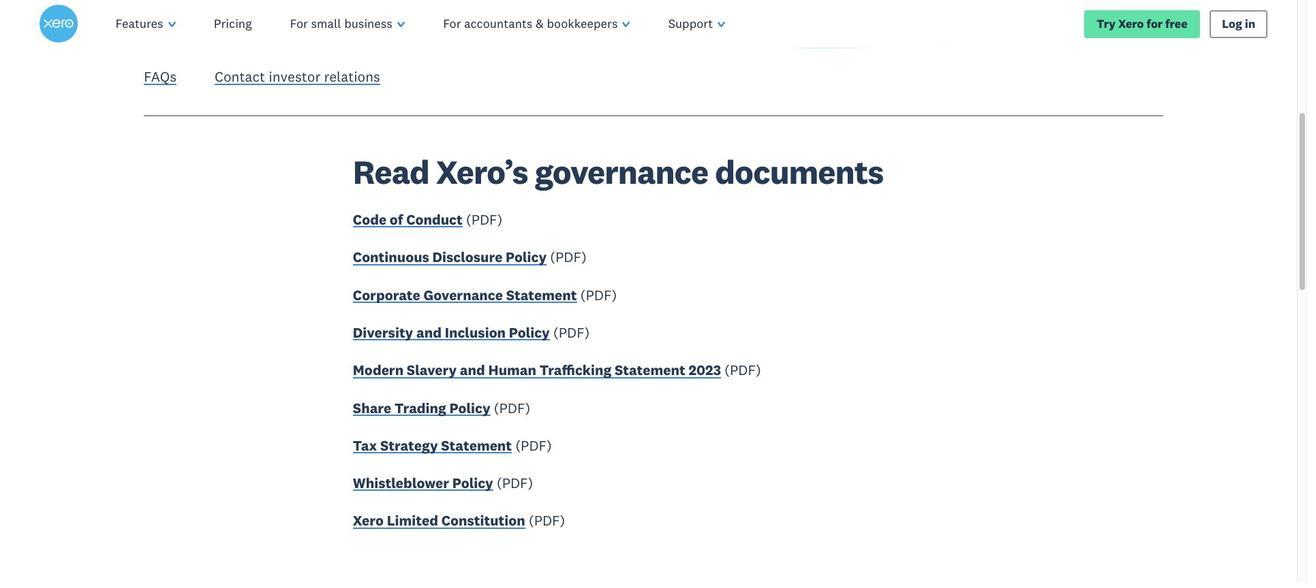 Task type: describe. For each thing, give the bounding box(es) containing it.
log in link
[[1210, 10, 1268, 38]]

financial
[[422, 30, 480, 49]]

investor information
[[144, 30, 274, 49]]

financial information
[[422, 30, 558, 49]]

for for for accountants & bookkeepers
[[443, 16, 461, 31]]

support button
[[650, 0, 745, 48]]

policy up modern slavery and human trafficking statement 2023 link
[[509, 324, 550, 342]]

documents
[[715, 151, 884, 193]]

human
[[488, 362, 537, 380]]

(pdf) for continuous disclosure policy (pdf)
[[550, 248, 587, 267]]

policy up tax strategy statement (pdf)
[[450, 399, 491, 418]]

code
[[353, 211, 387, 229]]

slavery
[[407, 362, 457, 380]]

0 vertical spatial governance
[[784, 30, 863, 49]]

faqs link
[[144, 68, 177, 89]]

constitution
[[442, 512, 525, 531]]

strategy
[[380, 437, 438, 455]]

for small business
[[290, 16, 393, 31]]

tax strategy statement (pdf)
[[353, 437, 552, 455]]

investor information link
[[144, 30, 274, 52]]

bookkeepers
[[547, 16, 618, 31]]

small
[[311, 16, 341, 31]]

for small business button
[[271, 0, 424, 48]]

free
[[1166, 16, 1188, 31]]

log
[[1223, 16, 1243, 31]]

statement for tax strategy statement (pdf)
[[441, 437, 512, 455]]

support
[[669, 16, 713, 31]]

limited
[[387, 512, 438, 531]]

pricing
[[214, 16, 252, 31]]

diversity and inclusion policy (pdf)
[[353, 324, 590, 342]]

market announcements link
[[596, 30, 746, 52]]

faqs
[[144, 68, 177, 86]]

stock price
[[312, 30, 384, 49]]

features
[[116, 16, 163, 31]]

diversity and inclusion policy link
[[353, 324, 550, 345]]

disclosure
[[433, 248, 503, 267]]

for accountants & bookkeepers button
[[424, 0, 650, 48]]

share trading policy (pdf)
[[353, 399, 530, 418]]

modern slavery and human trafficking statement 2023 (pdf)
[[353, 362, 761, 380]]

financial information link
[[422, 30, 558, 52]]

announcements
[[644, 30, 746, 49]]

stock price link
[[312, 30, 384, 52]]

(pdf) for tax strategy statement (pdf)
[[516, 437, 552, 455]]

governance & leadership
[[784, 30, 951, 49]]

read
[[353, 151, 429, 193]]

(pdf) for code of conduct (pdf)
[[466, 211, 503, 229]]

trading
[[395, 399, 446, 418]]

conduct
[[406, 211, 463, 229]]

0 horizontal spatial xero
[[353, 512, 384, 531]]

(pdf) for xero limited constitution (pdf)
[[529, 512, 565, 531]]

try
[[1097, 16, 1116, 31]]

information for financial information
[[483, 30, 558, 49]]

for
[[1147, 16, 1163, 31]]

code of conduct (pdf)
[[353, 211, 503, 229]]

try xero for free
[[1097, 16, 1188, 31]]

whistleblower policy link
[[353, 475, 493, 496]]



Task type: locate. For each thing, give the bounding box(es) containing it.
read xero's governance documents
[[353, 151, 884, 193]]

contact investor relations
[[215, 68, 380, 86]]

market
[[596, 30, 640, 49]]

xero limited constitution (pdf)
[[353, 512, 565, 531]]

1 for from the left
[[290, 16, 308, 31]]

1 vertical spatial and
[[460, 362, 485, 380]]

(pdf)
[[466, 211, 503, 229], [550, 248, 587, 267], [581, 286, 617, 305], [554, 324, 590, 342], [725, 362, 761, 380], [494, 399, 530, 418], [516, 437, 552, 455], [497, 475, 533, 493], [529, 512, 565, 531]]

xero homepage image
[[39, 5, 77, 43]]

try xero for free link
[[1085, 10, 1201, 38]]

1 vertical spatial statement
[[615, 362, 686, 380]]

for
[[290, 16, 308, 31], [443, 16, 461, 31]]

1 vertical spatial governance
[[424, 286, 503, 305]]

&
[[536, 16, 544, 31], [867, 30, 877, 49]]

policy up corporate governance statement (pdf)
[[506, 248, 547, 267]]

xero
[[1119, 16, 1144, 31], [353, 512, 384, 531]]

stock
[[312, 30, 348, 49]]

information
[[199, 30, 274, 49], [483, 30, 558, 49]]

governance & leadership link
[[779, 30, 956, 49]]

investor
[[144, 30, 196, 49]]

and
[[417, 324, 442, 342], [460, 362, 485, 380]]

business
[[344, 16, 393, 31]]

for left small
[[290, 16, 308, 31]]

features button
[[96, 0, 195, 48]]

share
[[353, 399, 392, 418]]

(pdf) for corporate governance statement (pdf)
[[581, 286, 617, 305]]

xero inside try xero for free link
[[1119, 16, 1144, 31]]

code of conduct link
[[353, 211, 463, 232]]

inclusion
[[445, 324, 506, 342]]

1 vertical spatial xero
[[353, 512, 384, 531]]

price
[[352, 30, 384, 49]]

1 horizontal spatial for
[[443, 16, 461, 31]]

& left leadership
[[867, 30, 877, 49]]

for left accountants
[[443, 16, 461, 31]]

2 information from the left
[[483, 30, 558, 49]]

whistleblower
[[353, 475, 449, 493]]

in
[[1245, 16, 1256, 31]]

for inside dropdown button
[[443, 16, 461, 31]]

0 horizontal spatial &
[[536, 16, 544, 31]]

xero left the limited at bottom
[[353, 512, 384, 531]]

tax
[[353, 437, 377, 455]]

pricing link
[[195, 0, 271, 48]]

and down diversity and inclusion policy (pdf)
[[460, 362, 485, 380]]

modern
[[353, 362, 404, 380]]

and up slavery
[[417, 324, 442, 342]]

market announcements
[[596, 30, 746, 49]]

0 vertical spatial and
[[417, 324, 442, 342]]

(pdf) for share trading policy (pdf)
[[494, 399, 530, 418]]

1 horizontal spatial information
[[483, 30, 558, 49]]

governance
[[535, 151, 709, 193]]

for inside dropdown button
[[290, 16, 308, 31]]

investor
[[269, 68, 321, 86]]

2023
[[689, 362, 721, 380]]

xero left for
[[1119, 16, 1144, 31]]

for for for small business
[[290, 16, 308, 31]]

share trading policy link
[[353, 399, 491, 421]]

& inside dropdown button
[[536, 16, 544, 31]]

relations
[[324, 68, 380, 86]]

2 vertical spatial statement
[[441, 437, 512, 455]]

1 horizontal spatial &
[[867, 30, 877, 49]]

statement for corporate governance statement (pdf)
[[506, 286, 577, 305]]

1 horizontal spatial governance
[[784, 30, 863, 49]]

0 vertical spatial xero
[[1119, 16, 1144, 31]]

whistleblower policy (pdf)
[[353, 475, 533, 493]]

information for investor information
[[199, 30, 274, 49]]

corporate governance statement (pdf)
[[353, 286, 617, 305]]

for accountants & bookkeepers
[[443, 16, 618, 31]]

0 horizontal spatial and
[[417, 324, 442, 342]]

continuous
[[353, 248, 429, 267]]

governance
[[784, 30, 863, 49], [424, 286, 503, 305]]

0 horizontal spatial for
[[290, 16, 308, 31]]

statement
[[506, 286, 577, 305], [615, 362, 686, 380], [441, 437, 512, 455]]

xero's
[[436, 151, 528, 193]]

log in
[[1223, 16, 1256, 31]]

xero limited constitution link
[[353, 512, 525, 534]]

corporate
[[353, 286, 421, 305]]

continuous disclosure policy link
[[353, 248, 547, 270]]

modern slavery and human trafficking statement 2023 link
[[353, 362, 721, 383]]

accountants
[[464, 16, 533, 31]]

1 horizontal spatial and
[[460, 362, 485, 380]]

0 vertical spatial statement
[[506, 286, 577, 305]]

0 horizontal spatial governance
[[424, 286, 503, 305]]

policy up constitution
[[453, 475, 493, 493]]

trafficking
[[540, 362, 612, 380]]

of
[[390, 211, 403, 229]]

tax strategy statement link
[[353, 437, 512, 459]]

corporate governance statement link
[[353, 286, 577, 308]]

1 information from the left
[[199, 30, 274, 49]]

continuous disclosure policy (pdf)
[[353, 248, 587, 267]]

0 horizontal spatial information
[[199, 30, 274, 49]]

contact investor relations link
[[215, 68, 380, 89]]

& right accountants
[[536, 16, 544, 31]]

leadership
[[880, 30, 951, 49]]

contact
[[215, 68, 265, 86]]

diversity
[[353, 324, 413, 342]]

1 horizontal spatial xero
[[1119, 16, 1144, 31]]

policy
[[506, 248, 547, 267], [509, 324, 550, 342], [450, 399, 491, 418], [453, 475, 493, 493]]

2 for from the left
[[443, 16, 461, 31]]



Task type: vqa. For each thing, say whether or not it's contained in the screenshot.
near inside the the Accountants and bookkeepers near you
no



